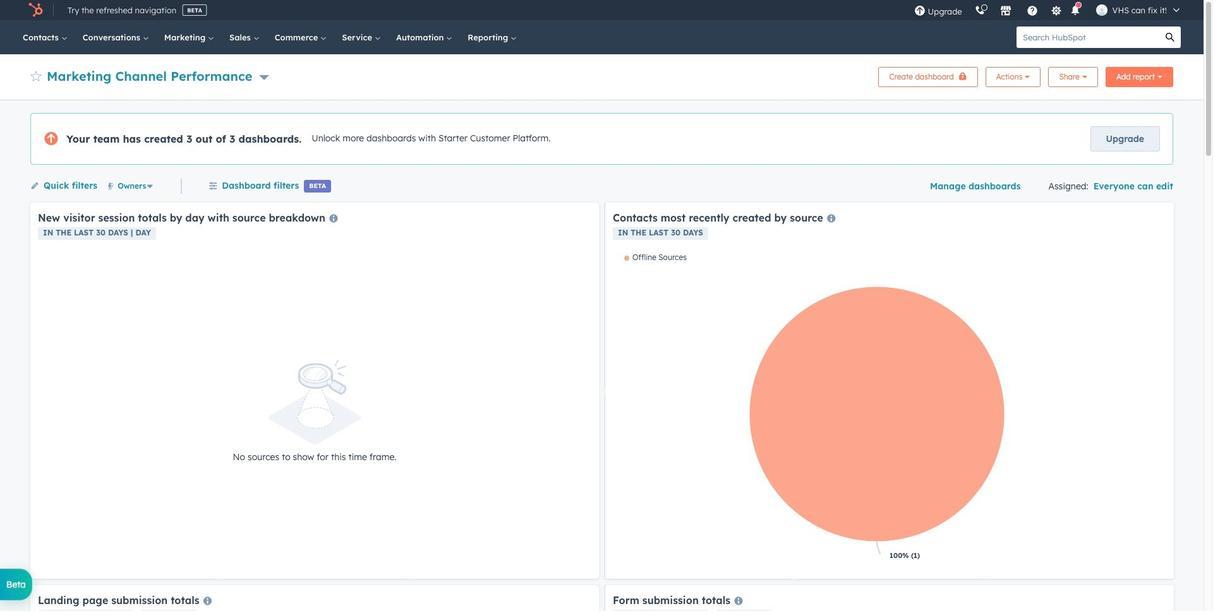 Task type: describe. For each thing, give the bounding box(es) containing it.
contacts most recently created by source element
[[606, 203, 1174, 580]]

toggle series visibility region
[[625, 253, 687, 262]]

Search HubSpot search field
[[1017, 27, 1160, 48]]

landing page submission totals element
[[30, 586, 599, 612]]

form submission totals element
[[606, 586, 1174, 612]]



Task type: vqa. For each thing, say whether or not it's contained in the screenshot.
Connect
no



Task type: locate. For each thing, give the bounding box(es) containing it.
jer mill image
[[1096, 4, 1108, 16]]

marketplaces image
[[1000, 6, 1012, 17]]

new visitor session totals by day with source breakdown element
[[30, 203, 599, 580]]

banner
[[30, 63, 1174, 87]]

interactive chart image
[[613, 253, 1167, 572]]

menu
[[908, 0, 1189, 20]]



